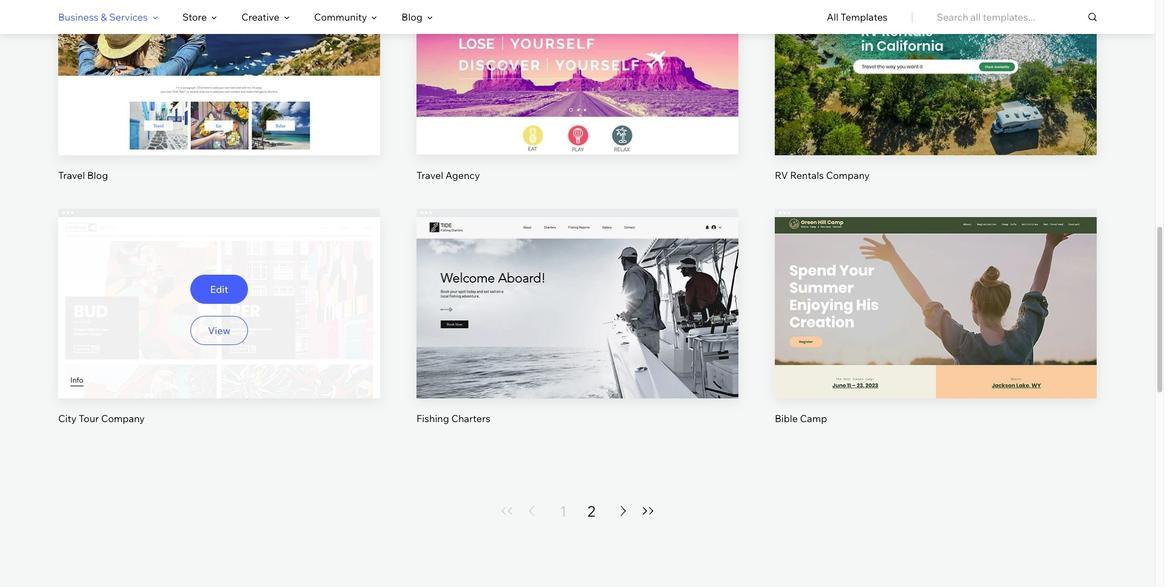 Task type: vqa. For each thing, say whether or not it's contained in the screenshot.
search field
yes



Task type: locate. For each thing, give the bounding box(es) containing it.
view button inside 'travel agency' group
[[549, 73, 607, 102]]

tour
[[79, 412, 99, 424]]

all templates
[[827, 11, 888, 23]]

company
[[826, 169, 870, 181], [101, 412, 145, 424]]

view button for 'travel & tourism website templates - fishing charters' image
[[549, 316, 607, 345]]

all templates link
[[827, 1, 888, 33]]

edit inside travel blog group
[[210, 40, 228, 53]]

edit button for view popup button within the the city tour company group
[[190, 275, 248, 304]]

agency
[[446, 169, 480, 181]]

edit for edit button within the bible camp group
[[927, 284, 945, 296]]

services
[[109, 11, 148, 23]]

charters
[[452, 412, 491, 424]]

travel agency
[[417, 169, 480, 181]]

edit button inside travel blog group
[[190, 32, 248, 61]]

edit for edit button in "fishing charters" group
[[569, 284, 587, 296]]

edit button for view popup button within "fishing charters" group
[[549, 275, 607, 304]]

1 horizontal spatial company
[[826, 169, 870, 181]]

edit button for view popup button within the rv rentals company group
[[907, 32, 965, 61]]

view button inside "fishing charters" group
[[549, 316, 607, 345]]

edit button inside "fishing charters" group
[[549, 275, 607, 304]]

view button inside bible camp group
[[907, 316, 965, 345]]

&
[[101, 11, 107, 23]]

view button inside rv rentals company group
[[907, 73, 965, 102]]

0 horizontal spatial travel
[[58, 169, 85, 181]]

edit inside rv rentals company group
[[927, 40, 945, 53]]

fishing charters group
[[417, 209, 739, 425]]

1 horizontal spatial travel
[[417, 169, 444, 181]]

rv
[[775, 169, 788, 181]]

0 vertical spatial blog
[[402, 11, 423, 23]]

company for city tour company
[[101, 412, 145, 424]]

company right rentals at the right of page
[[826, 169, 870, 181]]

bible
[[775, 412, 798, 424]]

0 vertical spatial company
[[826, 169, 870, 181]]

business & services
[[58, 11, 148, 23]]

view inside the city tour company group
[[208, 325, 231, 337]]

view button for travel & tourism website templates - rv rentals company image
[[907, 73, 965, 102]]

blog inside group
[[87, 169, 108, 181]]

view button
[[190, 73, 248, 102], [549, 73, 607, 102], [907, 73, 965, 102], [190, 316, 248, 345], [549, 316, 607, 345], [907, 316, 965, 345]]

travel & tourism website templates - bible camp image
[[775, 217, 1097, 398]]

travel & tourism website templates - travel agency image
[[417, 0, 739, 155]]

edit button inside 'travel agency' group
[[549, 32, 607, 61]]

edit inside the city tour company group
[[210, 284, 228, 296]]

2 link
[[588, 502, 596, 521]]

view
[[208, 82, 231, 94], [567, 82, 589, 94], [925, 82, 948, 94], [208, 325, 231, 337], [567, 325, 589, 337], [925, 325, 948, 337]]

view inside bible camp group
[[925, 325, 948, 337]]

travel inside group
[[58, 169, 85, 181]]

view for view popup button within "fishing charters" group
[[567, 325, 589, 337]]

edit inside 'travel agency' group
[[569, 40, 587, 53]]

info button
[[70, 375, 83, 386]]

None search field
[[937, 0, 1097, 34]]

edit button for view popup button inside bible camp group
[[907, 275, 965, 304]]

Search search field
[[937, 0, 1097, 34]]

camp
[[800, 412, 828, 424]]

bible camp group
[[775, 209, 1097, 425]]

edit button
[[190, 32, 248, 61], [549, 32, 607, 61], [907, 32, 965, 61], [190, 275, 248, 304], [549, 275, 607, 304], [907, 275, 965, 304]]

travel & tourism website templates - fishing charters image
[[417, 217, 739, 398]]

info
[[70, 375, 83, 384]]

1
[[560, 502, 567, 520]]

edit button inside bible camp group
[[907, 275, 965, 304]]

all
[[827, 11, 839, 23]]

1 vertical spatial company
[[101, 412, 145, 424]]

2 travel from the left
[[417, 169, 444, 181]]

next page image
[[616, 506, 631, 516]]

1 horizontal spatial blog
[[402, 11, 423, 23]]

view button inside travel blog group
[[190, 73, 248, 102]]

view button for travel & tourism website templates - travel blog image
[[190, 73, 248, 102]]

edit inside "fishing charters" group
[[569, 284, 587, 296]]

edit
[[210, 40, 228, 53], [569, 40, 587, 53], [927, 40, 945, 53], [210, 284, 228, 296], [569, 284, 587, 296], [927, 284, 945, 296]]

view for view popup button within the the city tour company group
[[208, 325, 231, 337]]

travel inside group
[[417, 169, 444, 181]]

view for view popup button within travel blog group
[[208, 82, 231, 94]]

edit inside bible camp group
[[927, 284, 945, 296]]

company right tour
[[101, 412, 145, 424]]

blog
[[402, 11, 423, 23], [87, 169, 108, 181]]

view inside rv rentals company group
[[925, 82, 948, 94]]

view for view popup button in the 'travel agency' group
[[567, 82, 589, 94]]

0 horizontal spatial blog
[[87, 169, 108, 181]]

0 horizontal spatial company
[[101, 412, 145, 424]]

1 vertical spatial blog
[[87, 169, 108, 181]]

travel
[[58, 169, 85, 181], [417, 169, 444, 181]]

last page image
[[641, 507, 656, 515]]

view inside "fishing charters" group
[[567, 325, 589, 337]]

view inside 'travel agency' group
[[567, 82, 589, 94]]

bible camp
[[775, 412, 828, 424]]

community
[[314, 11, 367, 23]]

rv rentals company
[[775, 169, 870, 181]]

city tour company group
[[58, 209, 380, 425]]

1 travel from the left
[[58, 169, 85, 181]]

edit button for view popup button within travel blog group
[[190, 32, 248, 61]]

city
[[58, 412, 77, 424]]

edit button for view popup button in the 'travel agency' group
[[549, 32, 607, 61]]

creative
[[242, 11, 280, 23]]

view button inside the city tour company group
[[190, 316, 248, 345]]

travel & tourism website templates - travel blog image
[[58, 0, 380, 155]]

view inside travel blog group
[[208, 82, 231, 94]]

business
[[58, 11, 99, 23]]

edit button inside rv rentals company group
[[907, 32, 965, 61]]

blog inside categories by subject element
[[402, 11, 423, 23]]

view button for 'travel & tourism website templates - travel agency' image
[[549, 73, 607, 102]]

edit for edit button related to view popup button within the the city tour company group
[[210, 284, 228, 296]]



Task type: describe. For each thing, give the bounding box(es) containing it.
travel blog group
[[58, 0, 380, 182]]

travel blog
[[58, 169, 108, 181]]

view for view popup button inside bible camp group
[[925, 325, 948, 337]]

city tour company
[[58, 412, 145, 424]]

travel agency group
[[417, 0, 739, 182]]

view for view popup button within the rv rentals company group
[[925, 82, 948, 94]]

rv rentals company group
[[775, 0, 1097, 182]]

travel & tourism website templates - rv rentals company image
[[775, 0, 1097, 155]]

categories by subject element
[[58, 1, 433, 33]]

edit for edit button inside rv rentals company group
[[927, 40, 945, 53]]

fishing charters
[[417, 412, 491, 424]]

edit for edit button inside the 'travel agency' group
[[569, 40, 587, 53]]

edit for edit button in travel blog group
[[210, 40, 228, 53]]

fishing
[[417, 412, 449, 424]]

store
[[182, 11, 207, 23]]

templates
[[841, 11, 888, 23]]

rentals
[[790, 169, 824, 181]]

categories. use the left and right arrow keys to navigate the menu element
[[0, 0, 1156, 34]]

view button for travel & tourism website templates - bible camp image
[[907, 316, 965, 345]]

travel & tourism website templates - city tour company image
[[58, 217, 380, 398]]

travel for travel agency
[[417, 169, 444, 181]]

travel for travel blog
[[58, 169, 85, 181]]

company for rv rentals company
[[826, 169, 870, 181]]

2
[[588, 502, 596, 520]]



